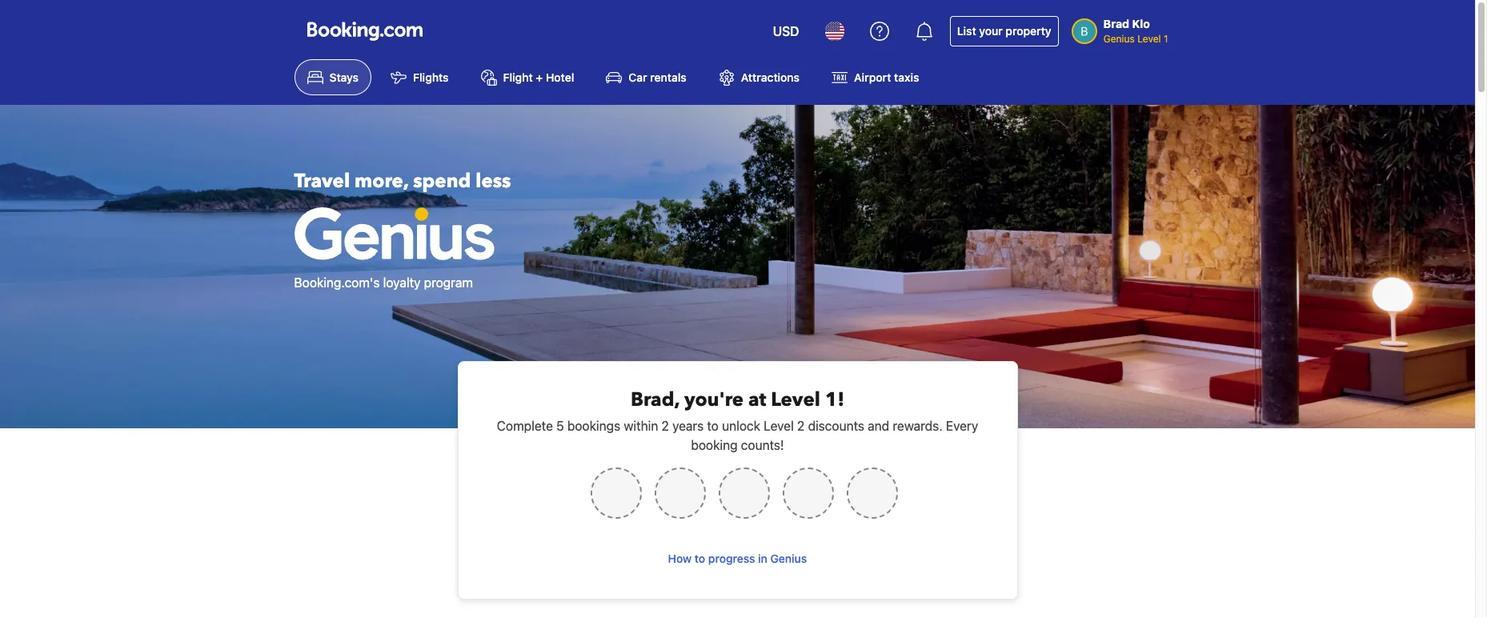 Task type: vqa. For each thing, say whether or not it's contained in the screenshot.
the bottom you
no



Task type: locate. For each thing, give the bounding box(es) containing it.
flight + hotel link
[[468, 59, 587, 95]]

1 horizontal spatial to
[[707, 419, 719, 433]]

attractions link
[[706, 59, 813, 95]]

airport taxis link
[[819, 59, 932, 95]]

counts!
[[741, 438, 784, 453]]

2 2 from the left
[[797, 419, 805, 433]]

2
[[662, 419, 669, 433], [797, 419, 805, 433]]

how to progress in genius link
[[662, 545, 814, 574]]

brad,
[[631, 387, 680, 413]]

to right how
[[695, 552, 705, 566]]

to
[[707, 419, 719, 433], [695, 552, 705, 566]]

genius right in
[[771, 552, 807, 566]]

stays link
[[294, 59, 372, 95]]

within
[[624, 419, 658, 433]]

rewards.
[[893, 419, 943, 433]]

booking.com online hotel reservations image
[[307, 22, 422, 41]]

2 left years in the left bottom of the page
[[662, 419, 669, 433]]

1 vertical spatial to
[[695, 552, 705, 566]]

level up counts!
[[764, 419, 794, 433]]

and
[[868, 419, 890, 433]]

rentals
[[650, 71, 687, 84]]

+
[[536, 71, 543, 84]]

property
[[1006, 24, 1052, 38]]

1 vertical spatial level
[[771, 387, 821, 413]]

how to progress in genius
[[668, 552, 807, 566]]

0 horizontal spatial 2
[[662, 419, 669, 433]]

progress
[[708, 552, 755, 566]]

every
[[946, 419, 979, 433]]

more,
[[355, 168, 409, 195]]

flight + hotel
[[503, 71, 574, 84]]

genius
[[1104, 33, 1135, 45], [771, 552, 807, 566]]

booking.com's loyalty program
[[294, 276, 473, 290]]

flight
[[503, 71, 533, 84]]

program
[[424, 276, 473, 290]]

usd
[[773, 24, 800, 38]]

level
[[1138, 33, 1161, 45], [771, 387, 821, 413], [764, 419, 794, 433]]

genius down brad
[[1104, 33, 1135, 45]]

spend
[[413, 168, 471, 195]]

level left 1
[[1138, 33, 1161, 45]]

to inside the "brad, you're at level 1! complete 5 bookings within 2 years to unlock level 2 discounts and rewards. every booking counts!"
[[707, 419, 719, 433]]

level inside "brad klo genius level 1"
[[1138, 33, 1161, 45]]

1 horizontal spatial 2
[[797, 419, 805, 433]]

to up the booking in the bottom left of the page
[[707, 419, 719, 433]]

1 vertical spatial genius
[[771, 552, 807, 566]]

level right at
[[771, 387, 821, 413]]

5
[[556, 419, 564, 433]]

complete
[[497, 419, 553, 433]]

0 vertical spatial genius
[[1104, 33, 1135, 45]]

0 vertical spatial to
[[707, 419, 719, 433]]

2 vertical spatial level
[[764, 419, 794, 433]]

level for genius
[[1138, 33, 1161, 45]]

brad, you're at level 1! complete 5 bookings within 2 years to unlock level 2 discounts and rewards. every booking counts!
[[497, 387, 979, 453]]

genius image
[[294, 208, 494, 261], [294, 208, 494, 261]]

1 horizontal spatial genius
[[1104, 33, 1135, 45]]

genius inside "brad klo genius level 1"
[[1104, 33, 1135, 45]]

brad klo genius level 1
[[1104, 17, 1168, 45]]

2 left discounts
[[797, 419, 805, 433]]

0 vertical spatial level
[[1138, 33, 1161, 45]]



Task type: describe. For each thing, give the bounding box(es) containing it.
klo
[[1132, 17, 1150, 30]]

bookings
[[567, 419, 621, 433]]

attractions
[[741, 71, 800, 84]]

car rentals link
[[594, 59, 700, 95]]

list your property link
[[950, 16, 1059, 46]]

airport taxis
[[854, 71, 919, 84]]

flights link
[[378, 59, 462, 95]]

unlock
[[722, 419, 761, 433]]

brad
[[1104, 17, 1130, 30]]

car
[[629, 71, 647, 84]]

car rentals
[[629, 71, 687, 84]]

taxis
[[894, 71, 919, 84]]

years
[[673, 419, 704, 433]]

0 horizontal spatial to
[[695, 552, 705, 566]]

airport
[[854, 71, 891, 84]]

travel more, spend less
[[294, 168, 511, 195]]

level for at
[[771, 387, 821, 413]]

stays
[[329, 71, 359, 84]]

list your property
[[957, 24, 1052, 38]]

0 horizontal spatial genius
[[771, 552, 807, 566]]

booking.com's
[[294, 276, 380, 290]]

1
[[1164, 33, 1168, 45]]

travel
[[294, 168, 350, 195]]

usd button
[[763, 12, 809, 50]]

1 2 from the left
[[662, 419, 669, 433]]

loyalty
[[383, 276, 421, 290]]

1!
[[825, 387, 845, 413]]

in
[[758, 552, 768, 566]]

your
[[979, 24, 1003, 38]]

how
[[668, 552, 692, 566]]

hotel
[[546, 71, 574, 84]]

discounts
[[808, 419, 865, 433]]

less
[[476, 168, 511, 195]]

you're
[[684, 387, 744, 413]]

at
[[749, 387, 766, 413]]

booking
[[691, 438, 738, 453]]

list
[[957, 24, 976, 38]]

flights
[[413, 71, 449, 84]]



